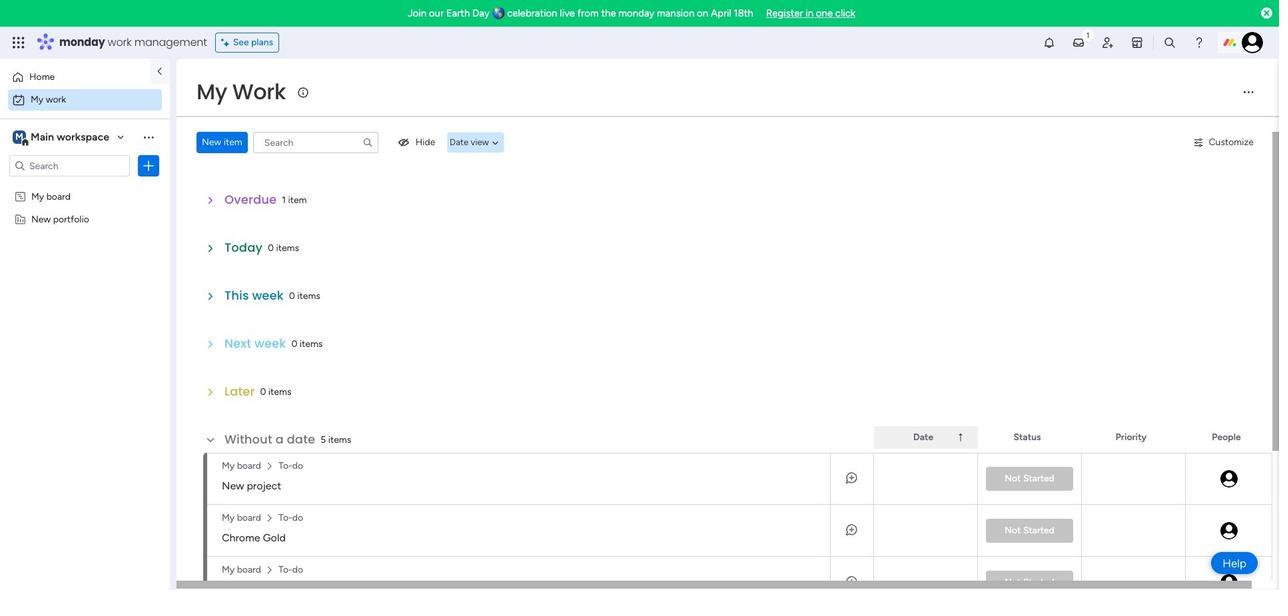 Task type: vqa. For each thing, say whether or not it's contained in the screenshot.
work for My
no



Task type: locate. For each thing, give the bounding box(es) containing it.
sort image
[[956, 433, 967, 443]]

search image
[[363, 137, 373, 148]]

jacob simon image up menu image
[[1243, 32, 1264, 53]]

1 vertical spatial options image
[[185, 552, 196, 591]]

0 horizontal spatial jacob simon image
[[1220, 521, 1240, 541]]

monday marketplace image
[[1131, 36, 1145, 49]]

1 vertical spatial jacob simon image
[[1220, 521, 1240, 541]]

column header
[[875, 427, 979, 449]]

0 horizontal spatial options image
[[142, 159, 155, 173]]

jacob simon image
[[1243, 32, 1264, 53], [1220, 521, 1240, 541]]

notifications image
[[1043, 36, 1057, 49]]

1 image
[[1083, 27, 1095, 42]]

0 vertical spatial jacob simon image
[[1243, 32, 1264, 53]]

2 vertical spatial option
[[0, 184, 170, 187]]

jacob simon image down jacob simon icon
[[1220, 521, 1240, 541]]

list box
[[0, 182, 170, 410]]

options image
[[142, 159, 155, 173], [185, 552, 196, 591]]

update feed image
[[1073, 36, 1086, 49]]

0 vertical spatial options image
[[142, 159, 155, 173]]

None search field
[[253, 132, 379, 153]]

option
[[8, 67, 142, 88], [8, 89, 162, 111], [0, 184, 170, 187]]



Task type: describe. For each thing, give the bounding box(es) containing it.
1 vertical spatial option
[[8, 89, 162, 111]]

1 horizontal spatial jacob simon image
[[1243, 32, 1264, 53]]

jacob simon image
[[1220, 469, 1240, 489]]

0 vertical spatial option
[[8, 67, 142, 88]]

help image
[[1193, 36, 1207, 49]]

Search in workspace field
[[28, 158, 111, 174]]

workspace selection element
[[13, 129, 111, 147]]

search everything image
[[1164, 36, 1177, 49]]

see plans image
[[221, 35, 233, 50]]

workspace options image
[[142, 130, 155, 144]]

menu image
[[1243, 85, 1256, 99]]

1 horizontal spatial options image
[[185, 552, 196, 591]]

invite members image
[[1102, 36, 1115, 49]]

workspace image
[[13, 130, 26, 145]]

select product image
[[12, 36, 25, 49]]

Filter dashboard by text search field
[[253, 132, 379, 153]]



